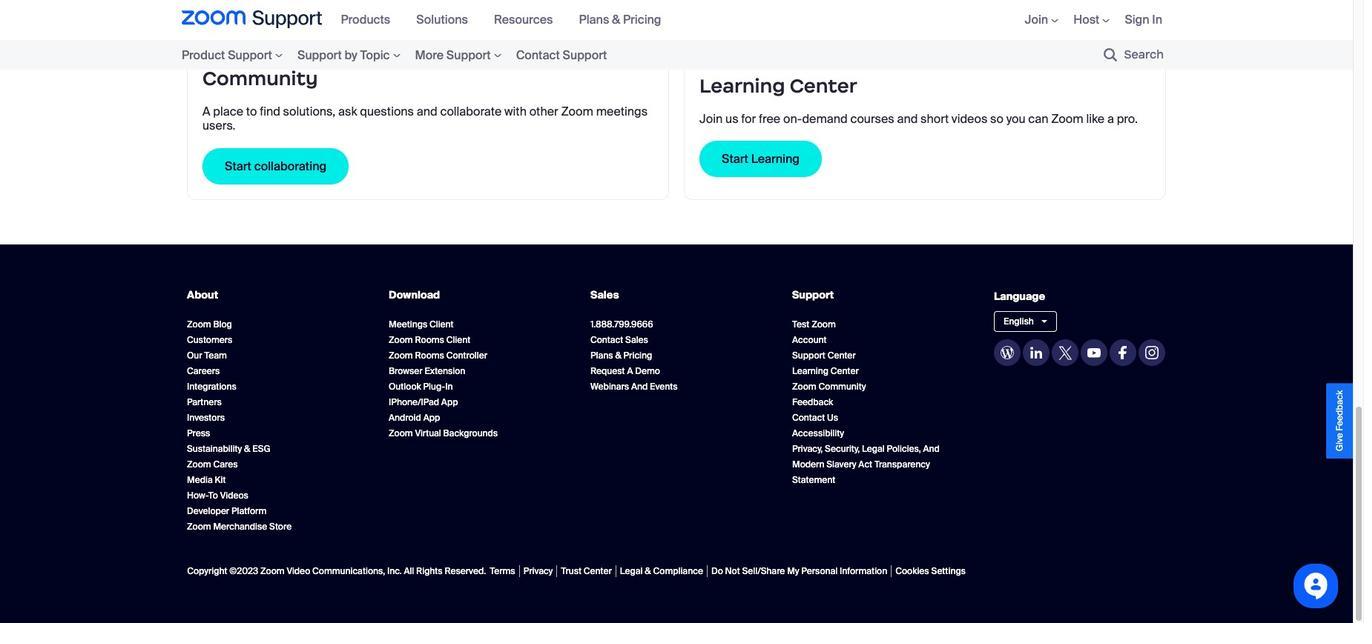Task type: describe. For each thing, give the bounding box(es) containing it.
1.888.799.9666 contact sales plans & pricing request a demo webinars and events
[[591, 319, 678, 393]]

courses
[[850, 111, 894, 127]]

contact support
[[516, 47, 607, 63]]

pricing inside 1.888.799.9666 contact sales plans & pricing request a demo webinars and events
[[624, 350, 652, 362]]

iphone/ipad
[[389, 397, 439, 408]]

meetings
[[596, 104, 648, 120]]

zoom down developer
[[187, 521, 211, 533]]

information
[[840, 566, 887, 578]]

for
[[741, 111, 756, 127]]

join for join us for free on-demand courses and short videos so you can zoom like a pro.
[[700, 111, 723, 127]]

press
[[187, 428, 210, 440]]

press link
[[187, 428, 210, 440]]

privacy, security, legal policies, and modern slavery act transparency statement link
[[792, 443, 940, 486]]

backgrounds
[[443, 428, 498, 440]]

& inside 1.888.799.9666 contact sales plans & pricing request a demo webinars and events
[[615, 350, 622, 362]]

accessibility
[[792, 428, 844, 440]]

test zoom account support center learning center zoom community feedback contact us accessibility privacy, security, legal policies, and modern slavery act transparency statement
[[792, 319, 940, 486]]

center up demand
[[790, 74, 857, 98]]

place
[[213, 104, 243, 120]]

footer containing about
[[172, 274, 1181, 594]]

reserved.
[[445, 566, 486, 578]]

all
[[404, 566, 414, 578]]

1.888.799.9666 link
[[591, 319, 653, 331]]

integrations link
[[187, 381, 236, 393]]

zoom up media
[[187, 459, 211, 471]]

iphone/ipad app link
[[389, 397, 458, 408]]

0 vertical spatial client
[[430, 319, 454, 331]]

0 vertical spatial learning
[[700, 74, 785, 98]]

privacy,
[[792, 443, 823, 455]]

personal
[[801, 566, 838, 578]]

to inside "a place to find solutions, ask questions and collaborate with other zoom meetings users."
[[246, 104, 257, 120]]

center up the learning center link on the right
[[828, 350, 856, 362]]

zoom merchandise store link
[[187, 521, 292, 533]]

1.888.799.9666
[[591, 319, 653, 331]]

pro.
[[1117, 111, 1138, 127]]

partners
[[187, 397, 222, 408]]

community inside test zoom account support center learning center zoom community feedback contact us accessibility privacy, security, legal policies, and modern slavery act transparency statement
[[819, 381, 866, 393]]

search image
[[1104, 48, 1117, 62]]

sign in
[[1125, 12, 1162, 28]]

developer
[[187, 506, 229, 517]]

products link
[[341, 12, 402, 28]]

language
[[994, 290, 1045, 303]]

outlook
[[389, 381, 421, 393]]

start collaborating link
[[203, 148, 349, 185]]

request
[[591, 365, 625, 377]]

product support link
[[182, 45, 290, 65]]

1 pricing from the top
[[623, 12, 661, 28]]

act
[[859, 459, 872, 471]]

start collaborating
[[225, 158, 326, 174]]

learning center
[[700, 74, 857, 98]]

our team link
[[187, 350, 227, 362]]

to inside 'zoom blog customers our team careers integrations partners investors press sustainability & esg zoom cares media kit how-to videos developer platform zoom merchandise store'
[[208, 490, 218, 502]]

store
[[269, 521, 292, 533]]

and inside 1.888.799.9666 contact sales plans & pricing request a demo webinars and events
[[631, 381, 648, 393]]

join us for free on-demand courses and short videos so you can zoom like a pro.
[[700, 111, 1138, 127]]

free
[[759, 111, 781, 127]]

esg
[[252, 443, 271, 455]]

cares
[[213, 459, 238, 471]]

and inside test zoom account support center learning center zoom community feedback contact us accessibility privacy, security, legal policies, and modern slavery act transparency statement
[[923, 443, 940, 455]]

solutions
[[416, 12, 468, 28]]

zoom cares link
[[187, 459, 238, 471]]

by
[[345, 47, 357, 63]]

menu bar containing products
[[333, 0, 680, 40]]

a place to find solutions, ask questions and collaborate with other zoom meetings users.
[[203, 104, 648, 134]]

learning inside test zoom account support center learning center zoom community feedback contact us accessibility privacy, security, legal policies, and modern slavery act transparency statement
[[792, 365, 829, 377]]

zoom up the browser
[[389, 350, 413, 362]]

privacy
[[523, 566, 553, 578]]

android app link
[[389, 412, 440, 424]]

accessibility link
[[792, 428, 844, 440]]

product support
[[182, 47, 272, 63]]

partners link
[[187, 397, 222, 408]]

support left by
[[297, 47, 342, 63]]

start learning link
[[700, 141, 822, 177]]

start for community
[[225, 158, 251, 174]]

contact support link
[[509, 45, 614, 65]]

customers
[[187, 334, 232, 346]]

start for learning center
[[722, 151, 748, 167]]

0 vertical spatial a
[[1108, 111, 1114, 127]]

merchandise
[[213, 521, 267, 533]]

legal inside test zoom account support center learning center zoom community feedback contact us accessibility privacy, security, legal policies, and modern slavery act transparency statement
[[862, 443, 885, 455]]

in inside meetings client zoom rooms client zoom rooms controller browser extension outlook plug-in iphone/ipad app android app zoom virtual backgrounds
[[445, 381, 453, 393]]

0 vertical spatial plans & pricing link
[[579, 12, 672, 28]]

policies,
[[887, 443, 921, 455]]

0 vertical spatial sales
[[591, 288, 619, 302]]

inc.
[[387, 566, 402, 578]]

support center link
[[792, 350, 856, 362]]

resources link
[[494, 12, 564, 28]]

careers link
[[187, 365, 220, 377]]

contact inside 1.888.799.9666 contact sales plans & pricing request a demo webinars and events
[[591, 334, 623, 346]]

zoom support image
[[182, 10, 322, 30]]

legal & compliance link
[[616, 566, 708, 578]]

request a demo link
[[591, 365, 660, 377]]

legal & compliance
[[620, 566, 703, 578]]

events
[[650, 381, 678, 393]]

and left short
[[897, 111, 918, 127]]

short
[[921, 111, 949, 127]]

cookies settings link
[[892, 566, 970, 578]]

feedback link
[[792, 397, 833, 408]]

plans inside 1.888.799.9666 contact sales plans & pricing request a demo webinars and events
[[591, 350, 613, 362]]

cookies
[[896, 566, 929, 578]]

english
[[1004, 316, 1034, 328]]

0 horizontal spatial app
[[423, 412, 440, 424]]

do not sell/share my personal information link
[[708, 566, 892, 578]]

find
[[260, 104, 280, 120]]

trust center
[[561, 566, 612, 578]]

meetings client link
[[389, 319, 454, 331]]

contact us link
[[792, 412, 838, 424]]

download
[[389, 288, 440, 302]]

contact inside test zoom account support center learning center zoom community feedback contact us accessibility privacy, security, legal policies, and modern slavery act transparency statement
[[792, 412, 825, 424]]

like
[[1086, 111, 1105, 127]]



Task type: locate. For each thing, give the bounding box(es) containing it.
additional
[[187, 7, 321, 40]]

zoom up customers
[[187, 319, 211, 331]]

questions
[[360, 104, 414, 120]]

zoom right other
[[561, 104, 593, 120]]

0 horizontal spatial community
[[203, 67, 318, 91]]

footer
[[172, 274, 1181, 594]]

1 vertical spatial legal
[[620, 566, 643, 578]]

zoom left video
[[260, 566, 285, 578]]

support inside test zoom account support center learning center zoom community feedback contact us accessibility privacy, security, legal policies, and modern slavery act transparency statement
[[792, 350, 826, 362]]

1 horizontal spatial sales
[[625, 334, 648, 346]]

collaborating
[[254, 158, 326, 174]]

so
[[990, 111, 1004, 127]]

1 vertical spatial plans
[[591, 350, 613, 362]]

join for join link
[[1025, 12, 1048, 28]]

solutions,
[[283, 104, 336, 120]]

zoom community link
[[792, 381, 866, 393]]

1 horizontal spatial app
[[441, 397, 458, 408]]

collaborate
[[440, 104, 502, 120]]

support
[[228, 47, 272, 63], [297, 47, 342, 63], [446, 47, 491, 63], [563, 47, 607, 63], [792, 288, 834, 302], [792, 350, 826, 362]]

test
[[792, 319, 810, 331]]

a inside 1.888.799.9666 contact sales plans & pricing request a demo webinars and events
[[627, 365, 633, 377]]

& left esg
[[244, 443, 250, 455]]

about link
[[187, 288, 218, 302]]

outlook plug-in link
[[389, 381, 453, 393]]

1 horizontal spatial join
[[1025, 12, 1048, 28]]

can
[[1028, 111, 1049, 127]]

1 horizontal spatial start
[[722, 151, 748, 167]]

1 vertical spatial community
[[819, 381, 866, 393]]

learning down free
[[751, 151, 800, 167]]

start down us
[[722, 151, 748, 167]]

community down the learning center link on the right
[[819, 381, 866, 393]]

with
[[504, 104, 527, 120]]

0 horizontal spatial legal
[[620, 566, 643, 578]]

1 vertical spatial pricing
[[624, 350, 652, 362]]

zoom left like
[[1051, 111, 1084, 127]]

sales link
[[591, 288, 619, 302]]

1 vertical spatial sales
[[625, 334, 648, 346]]

and right policies,
[[923, 443, 940, 455]]

community
[[203, 67, 318, 91], [819, 381, 866, 393]]

zoom inside "a place to find solutions, ask questions and collaborate with other zoom meetings users."
[[561, 104, 593, 120]]

1 vertical spatial a
[[627, 365, 633, 377]]

host link
[[1074, 12, 1110, 28]]

0 horizontal spatial sales
[[591, 288, 619, 302]]

zoom blog link
[[187, 319, 232, 331]]

videos
[[220, 490, 248, 502]]

support down account link
[[792, 350, 826, 362]]

menu bar
[[333, 0, 680, 40], [1003, 0, 1171, 40], [182, 40, 659, 70]]

0 vertical spatial legal
[[862, 443, 885, 455]]

& down contact sales link
[[615, 350, 622, 362]]

on-
[[783, 111, 802, 127]]

videos
[[952, 111, 988, 127]]

resources up "contact support" link
[[494, 12, 553, 28]]

learning
[[700, 74, 785, 98], [751, 151, 800, 167], [792, 365, 829, 377]]

to left find at the top of page
[[246, 104, 257, 120]]

search image
[[1104, 48, 1117, 62]]

2 rooms from the top
[[415, 350, 444, 362]]

modern
[[792, 459, 825, 471]]

menu bar up search image
[[1003, 0, 1171, 40]]

support up test zoom link
[[792, 288, 834, 302]]

& left compliance
[[645, 566, 651, 578]]

& inside menu bar
[[612, 12, 620, 28]]

and inside "a place to find solutions, ask questions and collaborate with other zoom meetings users."
[[417, 104, 437, 120]]

plans & pricing link down contact sales link
[[591, 350, 652, 362]]

1 horizontal spatial to
[[246, 104, 257, 120]]

0 vertical spatial join
[[1025, 12, 1048, 28]]

compliance
[[653, 566, 703, 578]]

1 vertical spatial in
[[445, 381, 453, 393]]

0 horizontal spatial in
[[445, 381, 453, 393]]

products
[[341, 12, 390, 28]]

join
[[1025, 12, 1048, 28], [700, 111, 723, 127]]

support down plans & pricing
[[563, 47, 607, 63]]

users.
[[203, 118, 236, 134]]

1 vertical spatial to
[[208, 490, 218, 502]]

demand
[[802, 111, 848, 127]]

plans & pricing link up contact support
[[579, 12, 672, 28]]

search button
[[1082, 40, 1171, 70]]

account link
[[792, 334, 827, 346]]

0 vertical spatial app
[[441, 397, 458, 408]]

support down additional
[[228, 47, 272, 63]]

support right more
[[446, 47, 491, 63]]

0 vertical spatial contact
[[516, 47, 560, 63]]

1 vertical spatial join
[[700, 111, 723, 127]]

zoom up account link
[[812, 319, 836, 331]]

sales inside 1.888.799.9666 contact sales plans & pricing request a demo webinars and events
[[625, 334, 648, 346]]

sign in link
[[1125, 12, 1162, 28]]

a up 'webinars and events' link at the left of page
[[627, 365, 633, 377]]

©2023
[[229, 566, 258, 578]]

2 vertical spatial contact
[[792, 412, 825, 424]]

platform
[[231, 506, 267, 517]]

legal
[[862, 443, 885, 455], [620, 566, 643, 578]]

transparency
[[875, 459, 930, 471]]

plans up contact support
[[579, 12, 609, 28]]

sales
[[591, 288, 619, 302], [625, 334, 648, 346]]

start learning
[[722, 151, 800, 167]]

1 vertical spatial client
[[446, 334, 471, 346]]

and right questions
[[417, 104, 437, 120]]

0 horizontal spatial join
[[700, 111, 723, 127]]

0 horizontal spatial start
[[225, 158, 251, 174]]

&
[[612, 12, 620, 28], [615, 350, 622, 362], [244, 443, 250, 455], [645, 566, 651, 578]]

feedback
[[792, 397, 833, 408]]

0 vertical spatial plans
[[579, 12, 609, 28]]

rooms up zoom rooms controller link
[[415, 334, 444, 346]]

english button
[[994, 311, 1057, 332]]

privacy link
[[520, 566, 557, 578]]

contact inside menu bar
[[516, 47, 560, 63]]

trust
[[561, 566, 582, 578]]

zoom up feedback link
[[792, 381, 816, 393]]

2 horizontal spatial contact
[[792, 412, 825, 424]]

0 horizontal spatial to
[[208, 490, 218, 502]]

center right trust
[[584, 566, 612, 578]]

client up zoom rooms client link
[[430, 319, 454, 331]]

0 vertical spatial rooms
[[415, 334, 444, 346]]

topic
[[360, 47, 390, 63]]

and
[[417, 104, 437, 120], [897, 111, 918, 127], [631, 381, 648, 393], [923, 443, 940, 455]]

search
[[1124, 47, 1164, 62]]

1 horizontal spatial contact
[[591, 334, 623, 346]]

1 vertical spatial learning
[[751, 151, 800, 167]]

sales up 1.888.799.9666 "link"
[[591, 288, 619, 302]]

contact down feedback link
[[792, 412, 825, 424]]

video
[[287, 566, 310, 578]]

join left us
[[700, 111, 723, 127]]

join left the host
[[1025, 12, 1048, 28]]

legal right trust center link
[[620, 566, 643, 578]]

1 vertical spatial rooms
[[415, 350, 444, 362]]

demo
[[635, 365, 660, 377]]

1 rooms from the top
[[415, 334, 444, 346]]

1 vertical spatial plans & pricing link
[[591, 350, 652, 362]]

in right 'sign'
[[1152, 12, 1162, 28]]

trust center link
[[557, 566, 616, 578]]

more support link
[[408, 45, 509, 65]]

learning up for on the right
[[700, 74, 785, 98]]

0 horizontal spatial contact
[[516, 47, 560, 63]]

start
[[722, 151, 748, 167], [225, 158, 251, 174]]

2 vertical spatial learning
[[792, 365, 829, 377]]

support by topic link
[[290, 45, 408, 65]]

zoom down android
[[389, 428, 413, 440]]

menu bar containing product support
[[182, 40, 659, 70]]

a
[[203, 104, 210, 120]]

1 horizontal spatial a
[[1108, 111, 1114, 127]]

investors
[[187, 412, 225, 424]]

to
[[246, 104, 257, 120], [208, 490, 218, 502]]

client up controller at left bottom
[[446, 334, 471, 346]]

slavery
[[827, 459, 856, 471]]

rooms
[[415, 334, 444, 346], [415, 350, 444, 362]]

rooms down zoom rooms client link
[[415, 350, 444, 362]]

& up "contact support" link
[[612, 12, 620, 28]]

not
[[725, 566, 740, 578]]

sustainability
[[187, 443, 242, 455]]

sales down 1.888.799.9666 "link"
[[625, 334, 648, 346]]

0 vertical spatial to
[[246, 104, 257, 120]]

& inside 'zoom blog customers our team careers integrations partners investors press sustainability & esg zoom cares media kit how-to videos developer platform zoom merchandise store'
[[244, 443, 250, 455]]

0 horizontal spatial resources
[[327, 7, 465, 40]]

start down users.
[[225, 158, 251, 174]]

customers link
[[187, 334, 232, 346]]

zoom down meetings
[[389, 334, 413, 346]]

how-
[[187, 490, 208, 502]]

you
[[1006, 111, 1026, 127]]

1 horizontal spatial legal
[[862, 443, 885, 455]]

communications,
[[312, 566, 385, 578]]

how-to videos link
[[187, 490, 248, 502]]

menu bar up more support link
[[333, 0, 680, 40]]

app down plug-
[[441, 397, 458, 408]]

app up virtual
[[423, 412, 440, 424]]

us
[[726, 111, 739, 127]]

in down "extension"
[[445, 381, 453, 393]]

a right like
[[1108, 111, 1114, 127]]

1 horizontal spatial in
[[1152, 12, 1162, 28]]

1 horizontal spatial community
[[819, 381, 866, 393]]

contact down resources "link"
[[516, 47, 560, 63]]

zoom rooms client link
[[389, 334, 471, 346]]

to up developer
[[208, 490, 218, 502]]

community down 'product support' link
[[203, 67, 318, 91]]

download link
[[389, 288, 440, 302]]

0 horizontal spatial a
[[627, 365, 633, 377]]

do
[[711, 566, 723, 578]]

security,
[[825, 443, 860, 455]]

0 vertical spatial community
[[203, 67, 318, 91]]

2 pricing from the top
[[624, 350, 652, 362]]

center up zoom community link
[[831, 365, 859, 377]]

menu bar containing join
[[1003, 0, 1171, 40]]

media
[[187, 474, 213, 486]]

cookies settings
[[896, 566, 966, 578]]

controller
[[446, 350, 487, 362]]

and down demo
[[631, 381, 648, 393]]

plans up request
[[591, 350, 613, 362]]

more
[[415, 47, 444, 63]]

zoom blog customers our team careers integrations partners investors press sustainability & esg zoom cares media kit how-to videos developer platform zoom merchandise store
[[187, 319, 292, 533]]

1 vertical spatial app
[[423, 412, 440, 424]]

plans & pricing link
[[579, 12, 672, 28], [591, 350, 652, 362]]

resources up topic
[[327, 7, 465, 40]]

plans inside menu bar
[[579, 12, 609, 28]]

sign
[[1125, 12, 1150, 28]]

0 vertical spatial in
[[1152, 12, 1162, 28]]

0 vertical spatial pricing
[[623, 12, 661, 28]]

learning down "support center" link
[[792, 365, 829, 377]]

about
[[187, 288, 218, 302]]

contact down 1.888.799.9666 "link"
[[591, 334, 623, 346]]

browser extension link
[[389, 365, 465, 377]]

1 vertical spatial contact
[[591, 334, 623, 346]]

1 horizontal spatial resources
[[494, 12, 553, 28]]

menu bar down solutions
[[182, 40, 659, 70]]

in
[[1152, 12, 1162, 28], [445, 381, 453, 393]]

sell/share
[[742, 566, 785, 578]]

terms link
[[486, 566, 520, 578]]

legal up act on the right of page
[[862, 443, 885, 455]]



Task type: vqa. For each thing, say whether or not it's contained in the screenshot.
'more' within the "Learn More About Audio Settings , Or Learn How To Troubleshoot Speaker Or Microphone Issues On The Zoom Desktop Client . Troubleshoot Your Microphone"
no



